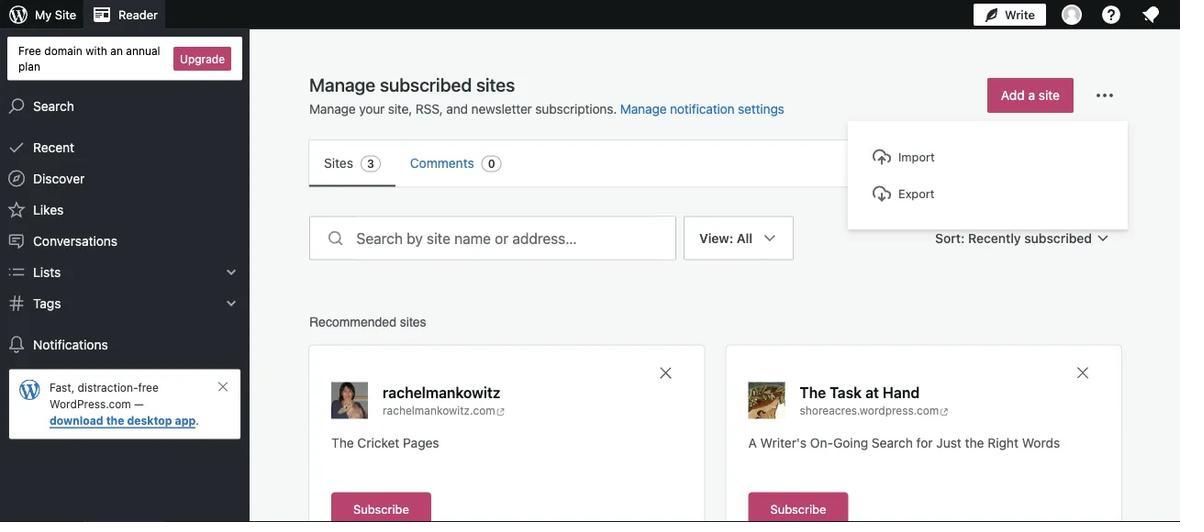 Task type: vqa. For each thing, say whether or not it's contained in the screenshot.
'See'
no



Task type: locate. For each thing, give the bounding box(es) containing it.
keyboard_arrow_down image
[[222, 294, 241, 313]]

recent
[[33, 140, 74, 155]]

sites
[[324, 156, 353, 171]]

newsletter
[[471, 101, 532, 117]]

1 horizontal spatial subscribe button
[[749, 492, 848, 522]]

0 horizontal spatial subscribe
[[353, 502, 409, 516]]

just
[[937, 435, 962, 450]]

menu
[[309, 140, 1122, 187]]

recommended sites
[[309, 314, 426, 329]]

subscribe down cricket
[[353, 502, 409, 516]]

subscribe down writer's
[[771, 502, 826, 516]]

subscribe button down writer's
[[749, 492, 848, 522]]

likes link
[[0, 194, 250, 225]]

reader
[[119, 8, 158, 22]]

subscribe button for the task at hand
[[749, 492, 848, 522]]

sort:
[[935, 230, 965, 246]]

subscribe
[[353, 502, 409, 516], [771, 502, 826, 516]]

0 horizontal spatial dismiss this recommendation image
[[657, 364, 675, 382]]

comments
[[410, 156, 474, 171]]

1 horizontal spatial the
[[800, 384, 826, 401]]

plan
[[18, 59, 40, 72]]

2 dismiss this recommendation image from the left
[[1074, 364, 1092, 382]]

for
[[917, 435, 933, 450]]

search
[[33, 98, 74, 113], [872, 435, 913, 450]]

at
[[866, 384, 879, 401]]

rachelmankowitz.com
[[383, 404, 495, 417]]

fast, distraction-free wordpress.com — download the desktop app .
[[50, 381, 199, 427]]

0 horizontal spatial subscribe button
[[331, 492, 431, 522]]

manage
[[309, 73, 376, 95], [309, 101, 356, 117], [620, 101, 667, 117]]

menu inside 'manage subscribed sites' main content
[[309, 140, 1122, 187]]

tags link
[[0, 288, 250, 319]]

0 horizontal spatial the
[[331, 435, 354, 450]]

1 horizontal spatial the
[[965, 435, 984, 450]]

discover
[[33, 171, 85, 186]]

subscribe for rachelmankowitz
[[353, 502, 409, 516]]

1 horizontal spatial subscribe
[[771, 502, 826, 516]]

subscribed
[[1025, 230, 1092, 246]]

free
[[18, 44, 41, 57]]

pages
[[403, 435, 439, 450]]

the left cricket
[[331, 435, 354, 450]]

1 dismiss this recommendation image from the left
[[657, 364, 675, 382]]

a writer's on-going search for just the right words
[[749, 435, 1060, 450]]

search up recent on the left top of the page
[[33, 98, 74, 113]]

1 vertical spatial search
[[872, 435, 913, 450]]

on-
[[810, 435, 834, 450]]

sort: recently subscribed
[[935, 230, 1092, 246]]

lists
[[33, 264, 61, 280]]

0
[[488, 157, 495, 170]]

domain
[[44, 44, 82, 57]]

the down wordpress.com
[[106, 415, 124, 427]]

manage your notifications image
[[1140, 4, 1162, 26]]

the
[[800, 384, 826, 401], [331, 435, 354, 450]]

the
[[106, 415, 124, 427], [965, 435, 984, 450]]

my site link
[[0, 0, 84, 29]]

subscribe button down cricket
[[331, 492, 431, 522]]

dismiss this recommendation image
[[657, 364, 675, 382], [1074, 364, 1092, 382]]

site,
[[388, 101, 412, 117]]

the for the cricket pages
[[331, 435, 354, 450]]

1 vertical spatial the
[[331, 435, 354, 450]]

menu containing sites
[[309, 140, 1122, 187]]

cricket
[[357, 435, 400, 450]]

2 subscribe from the left
[[771, 502, 826, 516]]

the right just
[[965, 435, 984, 450]]

rachelmankowitz.com link
[[383, 403, 534, 419]]

search inside 'manage subscribed sites' main content
[[872, 435, 913, 450]]

0 horizontal spatial search
[[33, 98, 74, 113]]

shoreacres.wordpress.com link
[[800, 403, 953, 419]]

.
[[196, 415, 199, 427]]

1 horizontal spatial search
[[872, 435, 913, 450]]

1 vertical spatial the
[[965, 435, 984, 450]]

site
[[55, 8, 76, 22]]

3
[[367, 157, 374, 170]]

subscriptions.
[[535, 101, 617, 117]]

add a site
[[1001, 88, 1060, 103]]

1 horizontal spatial dismiss this recommendation image
[[1074, 364, 1092, 382]]

subscribe button
[[331, 492, 431, 522], [749, 492, 848, 522]]

0 vertical spatial the
[[800, 384, 826, 401]]

search left for
[[872, 435, 913, 450]]

reader link
[[84, 0, 165, 29]]

the left task
[[800, 384, 826, 401]]

1 subscribe from the left
[[353, 502, 409, 516]]

and
[[446, 101, 468, 117]]

0 vertical spatial the
[[106, 415, 124, 427]]

2 subscribe button from the left
[[749, 492, 848, 522]]

site
[[1039, 88, 1060, 103]]

the cricket pages
[[331, 435, 439, 450]]

1 subscribe button from the left
[[331, 492, 431, 522]]

the for the task at hand
[[800, 384, 826, 401]]

manage subscribed sites main content
[[280, 73, 1151, 522]]

wordpress.com
[[50, 398, 131, 411]]

None search field
[[309, 216, 677, 260]]

subscribe button for rachelmankowitz
[[331, 492, 431, 522]]

export button
[[867, 177, 1109, 210]]

0 horizontal spatial the
[[106, 415, 124, 427]]

subscribe for the task at hand
[[771, 502, 826, 516]]



Task type: describe. For each thing, give the bounding box(es) containing it.
0 vertical spatial search
[[33, 98, 74, 113]]

search link
[[0, 91, 250, 122]]

free
[[138, 381, 159, 394]]

app
[[175, 415, 196, 427]]

going
[[834, 435, 869, 450]]

keyboard_arrow_down image
[[222, 263, 241, 281]]

Search search field
[[357, 217, 676, 259]]

fast,
[[50, 381, 75, 394]]

an
[[110, 44, 123, 57]]

more image
[[1094, 84, 1116, 106]]

all
[[737, 230, 753, 246]]

conversations link
[[0, 225, 250, 257]]

my site
[[35, 8, 76, 22]]

manage right "subscriptions."
[[620, 101, 667, 117]]

download
[[50, 415, 103, 427]]

writer's
[[761, 435, 807, 450]]

export
[[899, 187, 935, 201]]

manage subscribed sites manage your site, rss, and newsletter subscriptions. manage notification settings
[[309, 73, 785, 117]]

rachelmankowitz
[[383, 384, 501, 401]]

write link
[[974, 0, 1046, 29]]

help image
[[1101, 4, 1123, 26]]

task
[[830, 384, 862, 401]]

your
[[359, 101, 385, 117]]

notification settings
[[670, 101, 785, 117]]

notifications link
[[0, 329, 250, 360]]

subscribed sites
[[380, 73, 515, 95]]

my profile image
[[1062, 5, 1082, 25]]

the task at hand
[[800, 384, 920, 401]]

desktop
[[127, 415, 172, 427]]

tags
[[33, 296, 61, 311]]

import
[[899, 150, 935, 164]]

lists link
[[0, 257, 250, 288]]

sites
[[400, 314, 426, 329]]

upgrade
[[180, 52, 225, 65]]

shoreacres.wordpress.com
[[800, 404, 939, 417]]

conversations
[[33, 233, 118, 248]]

write
[[1005, 8, 1035, 22]]

words
[[1022, 435, 1060, 450]]

view: all
[[699, 230, 753, 246]]

manage left your
[[309, 101, 356, 117]]

the task at hand link
[[800, 382, 920, 403]]

view:
[[699, 230, 734, 246]]

a
[[1029, 88, 1035, 103]]

add a site button
[[988, 78, 1074, 113]]

upgrade button
[[174, 47, 231, 70]]

my
[[35, 8, 52, 22]]

the inside fast, distraction-free wordpress.com — download the desktop app .
[[106, 415, 124, 427]]

manage up your
[[309, 73, 376, 95]]

—
[[134, 398, 144, 411]]

free domain with an annual plan
[[18, 44, 160, 72]]

annual
[[126, 44, 160, 57]]

dismiss this recommendation image for rachelmankowitz
[[657, 364, 675, 382]]

distraction-
[[78, 381, 138, 394]]

with
[[86, 44, 107, 57]]

right
[[988, 435, 1019, 450]]

manage notification settings link
[[620, 101, 785, 117]]

rss,
[[416, 101, 443, 117]]

discover link
[[0, 163, 250, 194]]

hand
[[883, 384, 920, 401]]

recent link
[[0, 132, 250, 163]]

recently
[[968, 230, 1021, 246]]

view: all button
[[684, 216, 794, 407]]

recommended
[[309, 314, 396, 329]]

dismiss this recommendation image for the task at hand
[[1074, 364, 1092, 382]]

import button
[[867, 140, 1109, 173]]

add
[[1001, 88, 1025, 103]]

sort: recently subscribed button
[[928, 222, 1122, 255]]

rachelmankowitz link
[[383, 382, 501, 403]]

notifications
[[33, 337, 108, 352]]

likes
[[33, 202, 64, 217]]

a
[[749, 435, 757, 450]]

the inside 'manage subscribed sites' main content
[[965, 435, 984, 450]]

dismiss image
[[216, 380, 230, 394]]



